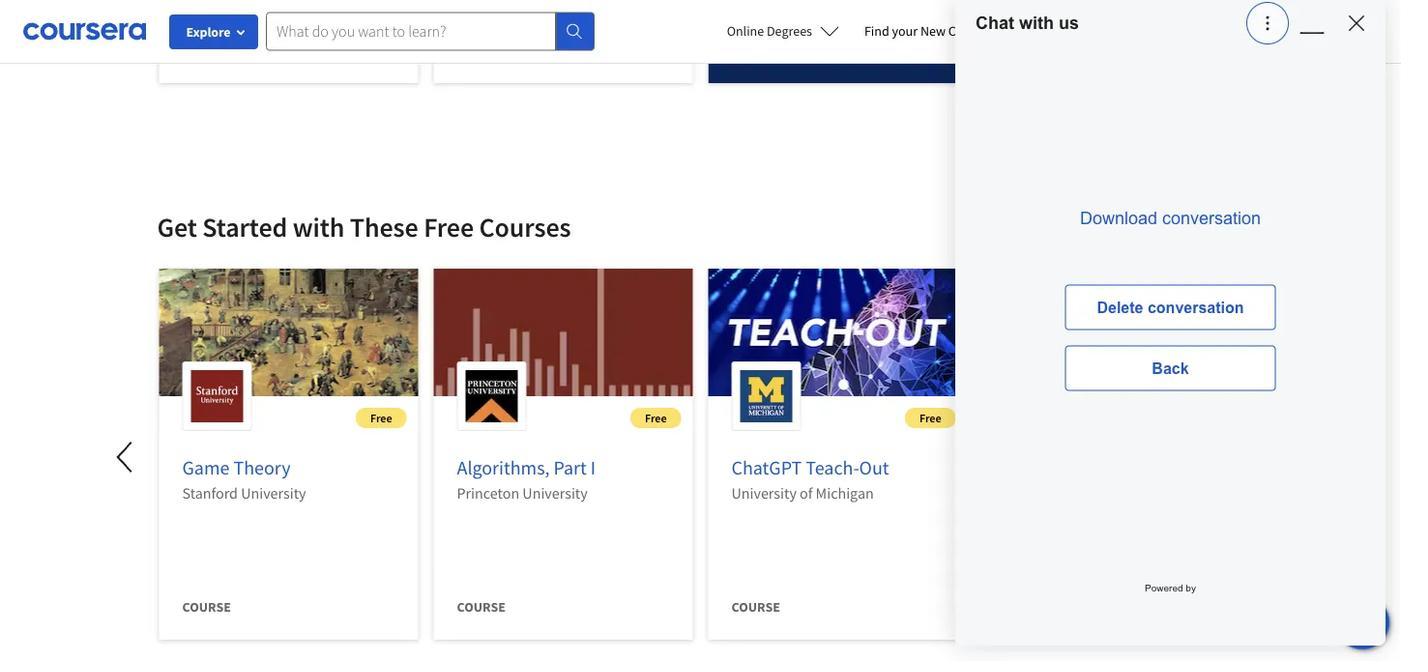 Task type: vqa. For each thing, say whether or not it's contained in the screenshot.
Help Center link
no



Task type: describe. For each thing, give the bounding box(es) containing it.
conversation for download conversation
[[1163, 208, 1261, 228]]

university for chatgpt teach-out
[[732, 484, 797, 503]]

help image
[[1256, 11, 1280, 35]]

career
[[949, 22, 986, 40]]

get started with these free courses carousel element
[[0, 152, 1254, 662]]

free for algorithms, part i
[[645, 411, 667, 426]]

download conversation
[[1080, 208, 1261, 228]]

conversation for delete conversation
[[1148, 299, 1244, 316]]

i
[[591, 456, 596, 480]]

university inside algorithms, part i princeton university
[[523, 484, 588, 503]]

game
[[182, 456, 230, 480]]

download conversation link
[[1065, 208, 1276, 229]]

online degrees button
[[712, 10, 855, 52]]

free for chatgpt teach-out
[[920, 411, 942, 426]]

these
[[350, 210, 419, 244]]

chatgpt teach-out university of michigan
[[732, 456, 889, 503]]

delete
[[1097, 299, 1144, 316]]

previous slide image
[[103, 434, 149, 481]]

minimize window image
[[1301, 11, 1325, 35]]

1 course link from the left
[[159, 0, 418, 99]]

download
[[1080, 208, 1158, 228]]

course for game
[[182, 599, 231, 616]]

download conversation menu
[[956, 46, 1386, 646]]

close image
[[1345, 11, 1369, 35]]

professional certificate link
[[709, 0, 968, 99]]

2 course link from the left
[[434, 0, 693, 99]]

degrees
[[767, 22, 813, 40]]

started
[[202, 210, 287, 244]]

theory
[[234, 456, 291, 480]]

get started with these free courses
[[157, 210, 571, 244]]

course for algorithms,
[[457, 599, 506, 616]]

online
[[727, 22, 764, 40]]

find your new career link
[[855, 19, 996, 44]]

teach-
[[806, 456, 860, 480]]

dialog containing chat with us
[[956, 0, 1386, 646]]

back
[[1152, 360, 1189, 377]]

michigan
[[816, 484, 874, 503]]



Task type: locate. For each thing, give the bounding box(es) containing it.
1 horizontal spatial with
[[1020, 13, 1054, 33]]

course link
[[159, 0, 418, 99], [434, 0, 693, 99]]

of
[[800, 484, 813, 503]]

university down the chatgpt
[[732, 484, 797, 503]]

algorithms, part i link
[[457, 456, 596, 480]]

your
[[892, 22, 918, 40]]

conversation
[[1163, 208, 1261, 228], [1148, 299, 1244, 316]]

by
[[1186, 583, 1197, 594]]

chat
[[976, 13, 1015, 33]]

english
[[1031, 22, 1078, 41]]

chatgpt
[[732, 456, 802, 480]]

free for game theory
[[371, 411, 392, 426]]

university down theory
[[241, 484, 306, 503]]

stanford
[[182, 484, 238, 503]]

powered by
[[1145, 583, 1197, 594]]

with left us
[[1020, 13, 1054, 33]]

1 horizontal spatial university
[[523, 484, 588, 503]]

dialog
[[956, 0, 1386, 646]]

part
[[554, 456, 587, 480]]

0 horizontal spatial course link
[[159, 0, 418, 99]]

university down part
[[523, 484, 588, 503]]

professional
[[732, 42, 824, 59]]

0 horizontal spatial with
[[293, 210, 345, 244]]

0 vertical spatial with
[[1020, 13, 1054, 33]]

What do you want to learn? text field
[[266, 12, 556, 51]]

online degrees
[[727, 22, 813, 40]]

find
[[865, 22, 890, 40]]

2 horizontal spatial university
[[732, 484, 797, 503]]

university inside chatgpt teach-out university of michigan
[[732, 484, 797, 503]]

None search field
[[266, 12, 595, 51]]

find your new career
[[865, 22, 986, 40]]

1 horizontal spatial course link
[[434, 0, 693, 99]]

chatgpt teach-out link
[[732, 456, 889, 480]]

with
[[1020, 13, 1054, 33], [293, 210, 345, 244]]

1 university from the left
[[241, 484, 306, 503]]

course for chatgpt
[[732, 599, 781, 616]]

professional certificate
[[732, 42, 902, 59]]

algorithms, part i princeton university
[[457, 456, 596, 503]]

conversation up back button
[[1148, 299, 1244, 316]]

free
[[424, 210, 474, 244], [371, 411, 392, 426], [645, 411, 667, 426], [920, 411, 942, 426]]

0 horizontal spatial university
[[241, 484, 306, 503]]

university
[[241, 484, 306, 503], [523, 484, 588, 503], [732, 484, 797, 503]]

back button
[[1065, 346, 1276, 391]]

university for game theory
[[241, 484, 306, 503]]

course
[[182, 42, 231, 59], [457, 42, 506, 59], [182, 599, 231, 616], [457, 599, 506, 616], [732, 599, 781, 616]]

explore
[[186, 23, 231, 41]]

us
[[1059, 13, 1080, 33]]

explore button
[[169, 15, 258, 49]]

out
[[860, 456, 889, 480]]

princeton
[[457, 484, 520, 503]]

coursera image
[[23, 16, 146, 47]]

get
[[157, 210, 197, 244]]

game theory link
[[182, 456, 291, 480]]

powered
[[1145, 583, 1184, 594]]

3 university from the left
[[732, 484, 797, 503]]

delete conversation
[[1097, 299, 1244, 316]]

1 vertical spatial conversation
[[1148, 299, 1244, 316]]

2 university from the left
[[523, 484, 588, 503]]

algorithms,
[[457, 456, 550, 480]]

university inside game theory stanford university
[[241, 484, 306, 503]]

delete conversation button
[[1065, 285, 1276, 330]]

english button
[[996, 0, 1112, 63]]

game theory stanford university
[[182, 456, 306, 503]]

conversation right download
[[1163, 208, 1261, 228]]

with left these
[[293, 210, 345, 244]]

certificate
[[827, 42, 902, 59]]

chat with us
[[976, 13, 1080, 33]]

new
[[921, 22, 946, 40]]

chat with us image
[[1347, 607, 1378, 638]]

1 vertical spatial with
[[293, 210, 345, 244]]

conversation inside button
[[1148, 299, 1244, 316]]

courses
[[479, 210, 571, 244]]

0 vertical spatial conversation
[[1163, 208, 1261, 228]]



